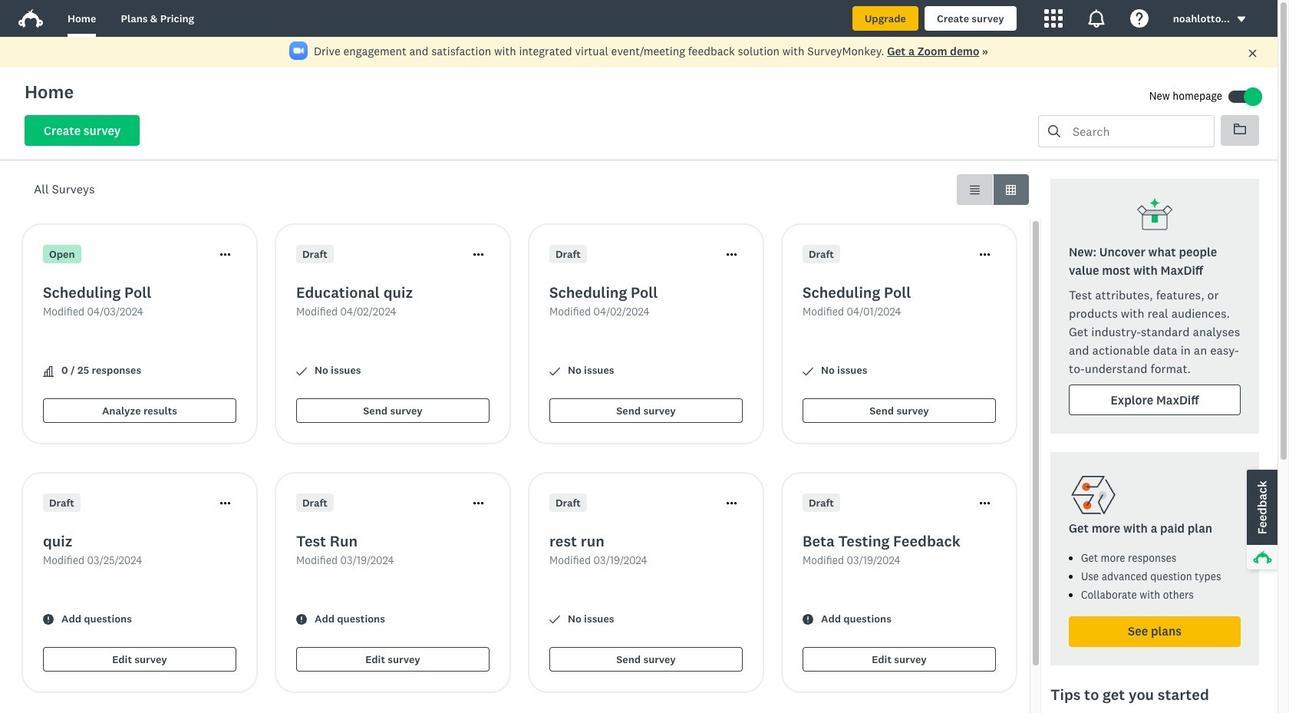 Task type: describe. For each thing, give the bounding box(es) containing it.
1 folders image from the top
[[1234, 123, 1247, 135]]

2 no issues image from the left
[[803, 366, 814, 377]]

Search text field
[[1061, 116, 1214, 147]]

search image
[[1049, 125, 1061, 137]]

search image
[[1049, 125, 1061, 137]]

2 folders image from the top
[[1234, 124, 1247, 134]]

1 brand logo image from the top
[[18, 6, 43, 31]]

response based pricing icon image
[[1069, 471, 1118, 520]]



Task type: vqa. For each thing, say whether or not it's contained in the screenshot.
topmost Open menu image
no



Task type: locate. For each thing, give the bounding box(es) containing it.
1 vertical spatial no issues image
[[550, 614, 560, 625]]

warning image
[[296, 614, 307, 625]]

help icon image
[[1131, 9, 1149, 28]]

0 horizontal spatial no issues image
[[296, 366, 307, 377]]

dropdown arrow icon image
[[1237, 14, 1247, 25], [1238, 17, 1246, 22]]

1 horizontal spatial warning image
[[803, 614, 814, 625]]

0 horizontal spatial warning image
[[43, 614, 54, 625]]

brand logo image
[[18, 6, 43, 31], [18, 9, 43, 28]]

no issues image
[[296, 366, 307, 377], [550, 614, 560, 625]]

0 horizontal spatial no issues image
[[550, 366, 560, 377]]

products icon image
[[1045, 9, 1063, 28], [1045, 9, 1063, 28]]

response count image
[[43, 366, 54, 377], [43, 366, 54, 377]]

2 brand logo image from the top
[[18, 9, 43, 28]]

1 no issues image from the left
[[550, 366, 560, 377]]

group
[[957, 174, 1029, 205]]

notification center icon image
[[1088, 9, 1106, 28]]

no issues image
[[550, 366, 560, 377], [803, 366, 814, 377]]

x image
[[1248, 48, 1258, 58]]

warning image
[[43, 614, 54, 625], [803, 614, 814, 625]]

0 vertical spatial no issues image
[[296, 366, 307, 377]]

2 warning image from the left
[[803, 614, 814, 625]]

folders image
[[1234, 123, 1247, 135], [1234, 124, 1247, 134]]

max diff icon image
[[1137, 197, 1174, 234]]

1 warning image from the left
[[43, 614, 54, 625]]

1 horizontal spatial no issues image
[[550, 614, 560, 625]]

1 horizontal spatial no issues image
[[803, 366, 814, 377]]



